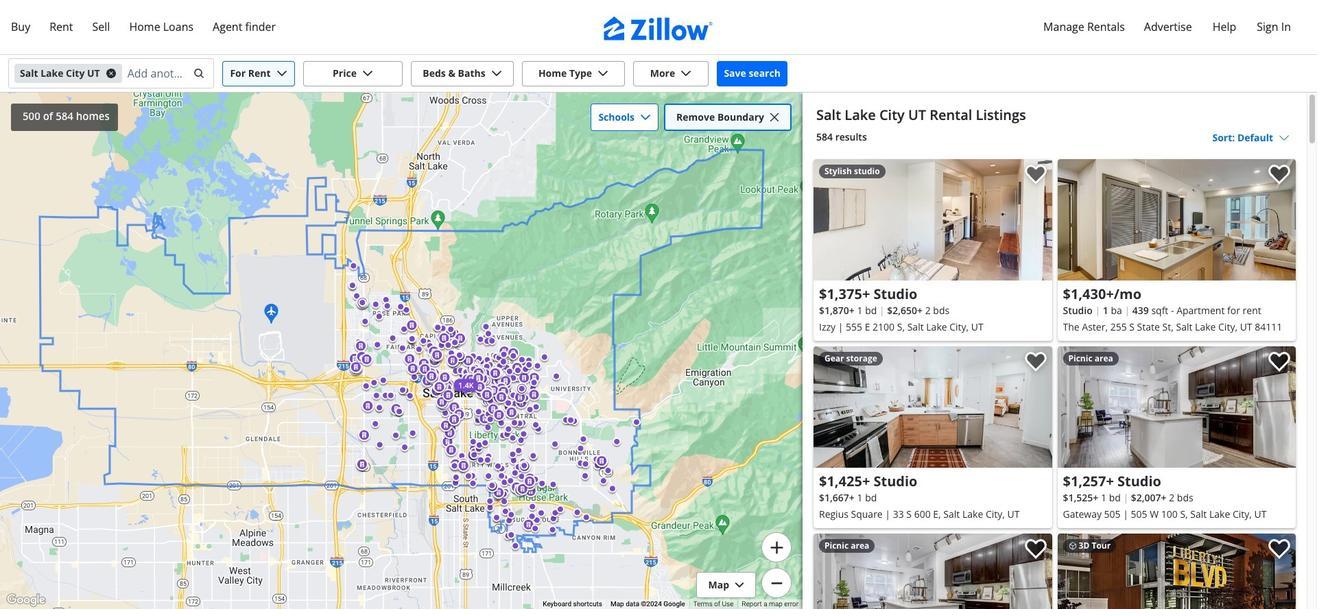 Task type: describe. For each thing, give the bounding box(es) containing it.
filters element
[[0, 55, 1318, 93]]

regius square image
[[814, 347, 1052, 468]]

clear field image
[[191, 68, 202, 79]]

izzy image
[[814, 159, 1052, 281]]

Add another location text field
[[127, 62, 185, 84]]

map region
[[0, 0, 824, 609]]

liberty blvd apartments image
[[1058, 534, 1296, 609]]



Task type: vqa. For each thing, say whether or not it's contained in the screenshot.
Regius Square image
yes



Task type: locate. For each thing, give the bounding box(es) containing it.
gateway 505 image
[[1058, 347, 1296, 468]]

remove tag image
[[105, 68, 116, 79]]

main navigation
[[0, 0, 1318, 55]]

google image
[[3, 592, 49, 609]]

main content
[[803, 93, 1307, 609]]

zillow logo image
[[604, 16, 714, 40]]

gateway 505, 505 w 100 s apt 288, salt lake city, ut 84101 image
[[814, 534, 1052, 609]]

the aster, 255 s state st, salt lake city, ut 84111 image
[[1058, 159, 1296, 281]]



